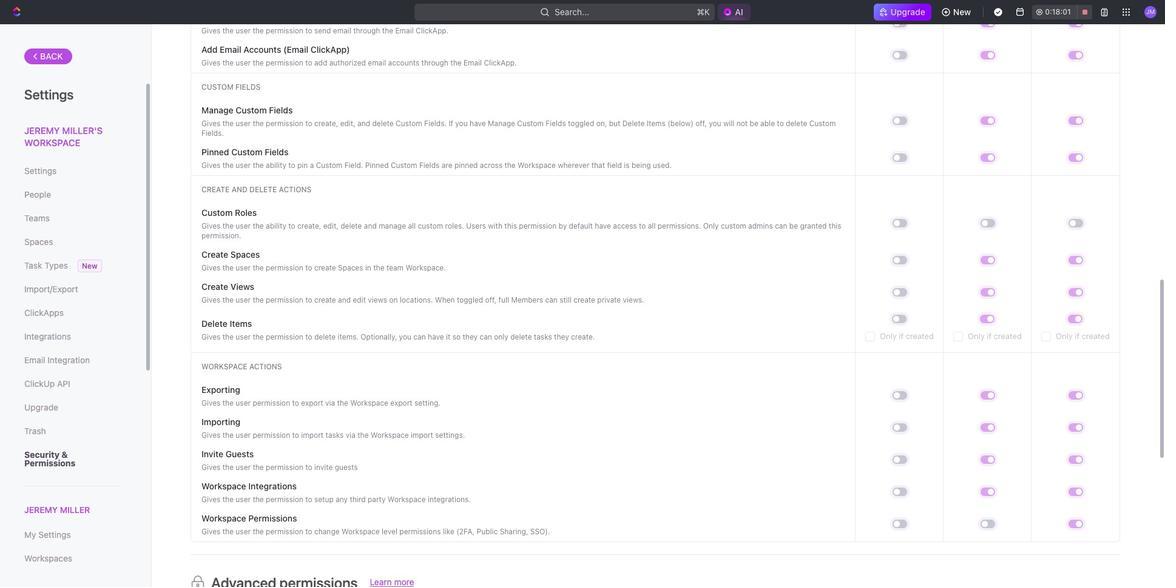 Task type: vqa. For each thing, say whether or not it's contained in the screenshot.
"user group" image to the bottom
no



Task type: locate. For each thing, give the bounding box(es) containing it.
2 horizontal spatial only if created
[[1056, 331, 1110, 341]]

have inside delete items gives the user the permission to delete items. optionally, you can have it so they can only delete tasks they create.
[[428, 333, 444, 342]]

you inside delete items gives the user the permission to delete items. optionally, you can have it so they can only delete tasks they create.
[[399, 333, 412, 342]]

off, left full
[[485, 296, 497, 305]]

1 horizontal spatial custom
[[721, 221, 747, 231]]

are
[[442, 161, 453, 170]]

0 horizontal spatial be
[[750, 119, 759, 128]]

tasks inside importing gives the user permission to import tasks via the workspace import settings.
[[326, 431, 344, 440]]

they right so
[[463, 333, 478, 342]]

and left manage
[[364, 221, 377, 231]]

be right not
[[750, 119, 759, 128]]

1 custom from the left
[[418, 221, 443, 231]]

3 gives from the top
[[202, 119, 221, 128]]

2 created from the left
[[994, 331, 1022, 341]]

integrations.
[[428, 495, 471, 504]]

custom left roles.
[[418, 221, 443, 231]]

miller
[[60, 505, 90, 515]]

delete right but
[[623, 119, 645, 128]]

search...
[[555, 7, 590, 17]]

to left change
[[305, 527, 312, 537]]

items left (below)
[[647, 119, 666, 128]]

gives inside delete items gives the user the permission to delete items. optionally, you can have it so they can only delete tasks they create.
[[202, 333, 221, 342]]

tasks inside delete items gives the user the permission to delete items. optionally, you can have it so they can only delete tasks they create.
[[534, 333, 552, 342]]

gives inside create views gives the user the permission to create and edit views on locations. when toggled off, full members can still create private views.
[[202, 296, 221, 305]]

spaces inside settings element
[[24, 237, 53, 247]]

create inside 'create spaces gives the user the permission to create spaces in the team workspace.'
[[314, 263, 336, 272]]

to left send
[[305, 26, 312, 35]]

(email right accounts
[[284, 44, 308, 55]]

invite
[[314, 463, 333, 472]]

it
[[446, 333, 451, 342]]

4 gives from the top
[[202, 161, 221, 170]]

can left only
[[480, 333, 492, 342]]

gives inside custom roles gives the user the ability to create, edit, delete and manage all custom roles. users with this permission by default have access to all permissions. only custom admins can be granted this permission.
[[202, 221, 221, 231]]

1 vertical spatial toggled
[[457, 296, 483, 305]]

0 horizontal spatial import
[[301, 431, 324, 440]]

11 gives from the top
[[202, 463, 221, 472]]

1 vertical spatial have
[[595, 221, 611, 231]]

1 vertical spatial via
[[346, 431, 356, 440]]

gives
[[202, 26, 221, 35], [202, 58, 221, 67], [202, 119, 221, 128], [202, 161, 221, 170], [202, 221, 221, 231], [202, 263, 221, 272], [202, 296, 221, 305], [202, 333, 221, 342], [202, 399, 221, 408], [202, 431, 221, 440], [202, 463, 221, 472], [202, 495, 221, 504], [202, 527, 221, 537]]

have
[[470, 119, 486, 128], [595, 221, 611, 231], [428, 333, 444, 342]]

1 vertical spatial jeremy
[[24, 505, 58, 515]]

email inside settings element
[[24, 355, 45, 365]]

0 horizontal spatial items
[[230, 319, 252, 329]]

create left in
[[314, 263, 336, 272]]

1 vertical spatial upgrade link
[[24, 398, 121, 418]]

guests
[[226, 449, 254, 459]]

via inside importing gives the user permission to import tasks via the workspace import settings.
[[346, 431, 356, 440]]

5 user from the top
[[236, 221, 251, 231]]

0 vertical spatial off,
[[696, 119, 707, 128]]

gives inside the workspace permissions gives the user the permission to change workspace level permissions like (2fa, public sharing, sso).
[[202, 527, 221, 537]]

1 horizontal spatial new
[[954, 7, 971, 17]]

off, inside manage custom fields gives the user the permission to create, edit, and delete custom fields. if you have manage custom fields toggled on, but delete items (below) off, you will not be able to delete custom fields.
[[696, 119, 707, 128]]

be left granted
[[790, 221, 798, 231]]

create for and
[[202, 185, 230, 194]]

importing
[[202, 417, 241, 427]]

gives inside workspace integrations gives the user the permission to setup any third party workspace integrations.
[[202, 495, 221, 504]]

0 vertical spatial create,
[[314, 119, 338, 128]]

1 horizontal spatial all
[[648, 221, 656, 231]]

to left items.
[[305, 333, 312, 342]]

can
[[775, 221, 788, 231], [545, 296, 558, 305], [414, 333, 426, 342], [480, 333, 492, 342]]

upgrade left new button
[[891, 7, 926, 17]]

0 horizontal spatial off,
[[485, 296, 497, 305]]

to inside delete items gives the user the permission to delete items. optionally, you can have it so they can only delete tasks they create.
[[305, 333, 312, 342]]

0 vertical spatial through
[[353, 26, 380, 35]]

1 horizontal spatial if
[[987, 331, 992, 341]]

to left invite
[[305, 463, 312, 472]]

miller's
[[62, 125, 103, 136]]

to inside create views gives the user the permission to create and edit views on locations. when toggled off, full members can still create private views.
[[305, 296, 312, 305]]

1 vertical spatial spaces
[[231, 249, 260, 260]]

0 vertical spatial new
[[954, 7, 971, 17]]

off,
[[696, 119, 707, 128], [485, 296, 497, 305]]

6 gives from the top
[[202, 263, 221, 272]]

12 gives from the top
[[202, 495, 221, 504]]

setup
[[314, 495, 334, 504]]

create down "permission."
[[202, 249, 228, 260]]

still
[[560, 296, 572, 305]]

able
[[761, 119, 775, 128]]

import left settings.
[[411, 431, 433, 440]]

email integration link
[[24, 350, 121, 371]]

1 horizontal spatial tasks
[[534, 333, 552, 342]]

have left access
[[595, 221, 611, 231]]

new inside settings element
[[82, 262, 97, 271]]

via up "guests" at the bottom
[[346, 431, 356, 440]]

ability down create and delete actions
[[266, 221, 286, 231]]

toggled inside manage custom fields gives the user the permission to create, edit, and delete custom fields. if you have manage custom fields toggled on, but delete items (below) off, you will not be able to delete custom fields.
[[568, 119, 594, 128]]

to inside workspace integrations gives the user the permission to setup any third party workspace integrations.
[[305, 495, 312, 504]]

upgrade link inside settings element
[[24, 398, 121, 418]]

be for custom roles
[[790, 221, 798, 231]]

have right if
[[470, 119, 486, 128]]

1 vertical spatial off,
[[485, 296, 497, 305]]

jeremy left miller's
[[24, 125, 60, 136]]

optionally,
[[361, 333, 397, 342]]

actions
[[279, 185, 312, 194], [249, 362, 282, 371]]

1 horizontal spatial manage
[[488, 119, 515, 128]]

1 vertical spatial be
[[790, 221, 798, 231]]

1 gives from the top
[[202, 26, 221, 35]]

2 ability from the top
[[266, 221, 286, 231]]

to up the a
[[305, 119, 312, 128]]

create inside 'create spaces gives the user the permission to create spaces in the team workspace.'
[[202, 249, 228, 260]]

0 vertical spatial email
[[333, 26, 351, 35]]

you right optionally,
[[399, 333, 412, 342]]

and inside custom roles gives the user the ability to create, edit, delete and manage all custom roles. users with this permission by default have access to all permissions. only custom admins can be granted this permission.
[[364, 221, 377, 231]]

off, right (below)
[[696, 119, 707, 128]]

created
[[906, 331, 934, 341], [994, 331, 1022, 341], [1082, 331, 1110, 341]]

1 horizontal spatial off,
[[696, 119, 707, 128]]

fields.
[[424, 119, 447, 128], [202, 129, 224, 138]]

1 vertical spatial tasks
[[326, 431, 344, 440]]

items inside delete items gives the user the permission to delete items. optionally, you can have it so they can only delete tasks they create.
[[230, 319, 252, 329]]

create right still
[[574, 296, 595, 305]]

0 vertical spatial toggled
[[568, 119, 594, 128]]

create up "permission."
[[202, 185, 230, 194]]

0 horizontal spatial tasks
[[326, 431, 344, 440]]

2 horizontal spatial delete
[[623, 119, 645, 128]]

permissions
[[24, 458, 75, 469], [248, 513, 297, 524]]

1 vertical spatial permissions
[[248, 513, 297, 524]]

0 horizontal spatial spaces
[[24, 237, 53, 247]]

clickapp.
[[416, 26, 449, 35], [484, 58, 517, 67]]

upgrade link left new button
[[874, 4, 932, 21]]

toggled left on, at the top
[[568, 119, 594, 128]]

3 user from the top
[[236, 119, 251, 128]]

manage
[[379, 221, 406, 231]]

import up invite
[[301, 431, 324, 440]]

0 vertical spatial clickapp)
[[275, 12, 315, 22]]

on,
[[597, 119, 607, 128]]

0 horizontal spatial export
[[301, 399, 323, 408]]

1 vertical spatial through
[[422, 58, 449, 67]]

3 if from the left
[[1075, 331, 1080, 341]]

integrations down clickapps
[[24, 331, 71, 342]]

0 horizontal spatial have
[[428, 333, 444, 342]]

clickapp)
[[275, 12, 315, 22], [311, 44, 350, 55]]

jeremy inside jeremy miller's workspace
[[24, 125, 60, 136]]

to up invite guests gives the user the permission to invite guests
[[292, 431, 299, 440]]

10 gives from the top
[[202, 431, 221, 440]]

0 horizontal spatial permissions
[[24, 458, 75, 469]]

to left in
[[305, 263, 312, 272]]

to down 'create spaces gives the user the permission to create spaces in the team workspace.'
[[305, 296, 312, 305]]

be inside manage custom fields gives the user the permission to create, edit, and delete custom fields. if you have manage custom fields toggled on, but delete items (below) off, you will not be able to delete custom fields.
[[750, 119, 759, 128]]

ability left "pin"
[[266, 161, 286, 170]]

13 user from the top
[[236, 527, 251, 537]]

delete up workspace actions at left
[[202, 319, 228, 329]]

1 horizontal spatial (email
[[284, 44, 308, 55]]

to left setup
[[305, 495, 312, 504]]

0 horizontal spatial upgrade
[[24, 402, 58, 413]]

clickapps
[[24, 308, 64, 318]]

1 horizontal spatial this
[[829, 221, 842, 231]]

6 user from the top
[[236, 263, 251, 272]]

third
[[350, 495, 366, 504]]

create, inside custom roles gives the user the ability to create, edit, delete and manage all custom roles. users with this permission by default have access to all permissions. only custom admins can be granted this permission.
[[297, 221, 321, 231]]

0 vertical spatial create
[[202, 185, 230, 194]]

0 vertical spatial jeremy
[[24, 125, 60, 136]]

1 vertical spatial upgrade
[[24, 402, 58, 413]]

workspace integrations gives the user the permission to setup any third party workspace integrations.
[[202, 481, 471, 504]]

1 vertical spatial fields.
[[202, 129, 224, 138]]

to left the add
[[305, 58, 312, 67]]

to right able
[[777, 119, 784, 128]]

roles
[[235, 207, 257, 218]]

1 vertical spatial settings
[[24, 166, 57, 176]]

custom left admins
[[721, 221, 747, 231]]

1 horizontal spatial import
[[411, 431, 433, 440]]

0 vertical spatial fields.
[[424, 119, 447, 128]]

manage down 'custom fields'
[[202, 105, 233, 115]]

2 user from the top
[[236, 58, 251, 67]]

to
[[305, 26, 312, 35], [305, 58, 312, 67], [305, 119, 312, 128], [777, 119, 784, 128], [289, 161, 295, 170], [289, 221, 295, 231], [639, 221, 646, 231], [305, 263, 312, 272], [305, 296, 312, 305], [305, 333, 312, 342], [292, 399, 299, 408], [292, 431, 299, 440], [305, 463, 312, 472], [305, 495, 312, 504], [305, 527, 312, 537]]

user inside exporting gives the user permission to export via the workspace export setting.
[[236, 399, 251, 408]]

email inside add email accounts (email clickapp) gives the user the permission to add authorized email accounts through the email clickapp.
[[368, 58, 386, 67]]

settings element
[[0, 24, 152, 588]]

0 vertical spatial permissions
[[24, 458, 75, 469]]

1 ability from the top
[[266, 161, 286, 170]]

1 created from the left
[[906, 331, 934, 341]]

import
[[301, 431, 324, 440], [411, 431, 433, 440]]

fields. left if
[[424, 119, 447, 128]]

0 horizontal spatial email
[[333, 26, 351, 35]]

2 horizontal spatial if
[[1075, 331, 1080, 341]]

workspace
[[24, 137, 80, 148], [518, 161, 556, 170], [202, 362, 247, 371], [350, 399, 388, 408], [371, 431, 409, 440], [202, 481, 246, 492], [388, 495, 426, 504], [202, 513, 246, 524], [342, 527, 380, 537]]

and
[[358, 119, 370, 128], [232, 185, 248, 194], [364, 221, 377, 231], [338, 296, 351, 305]]

edit, up 'create spaces gives the user the permission to create spaces in the team workspace.'
[[323, 221, 339, 231]]

spaces down teams
[[24, 237, 53, 247]]

2 horizontal spatial spaces
[[338, 263, 363, 272]]

0 vertical spatial integrations
[[24, 331, 71, 342]]

to left "pin"
[[289, 161, 295, 170]]

new
[[954, 7, 971, 17], [82, 262, 97, 271]]

create for spaces
[[202, 249, 228, 260]]

delete inside custom roles gives the user the ability to create, edit, delete and manage all custom roles. users with this permission by default have access to all permissions. only custom admins can be granted this permission.
[[341, 221, 362, 231]]

2 vertical spatial have
[[428, 333, 444, 342]]

1 create from the top
[[202, 185, 230, 194]]

jeremy for jeremy miller
[[24, 505, 58, 515]]

0 vertical spatial ability
[[266, 161, 286, 170]]

fields. down 'custom fields'
[[202, 129, 224, 138]]

8 user from the top
[[236, 333, 251, 342]]

1 horizontal spatial upgrade link
[[874, 4, 932, 21]]

this right granted
[[829, 221, 842, 231]]

2 they from the left
[[554, 333, 569, 342]]

setting.
[[415, 399, 441, 408]]

0 vertical spatial be
[[750, 119, 759, 128]]

7 user from the top
[[236, 296, 251, 305]]

workspace inside jeremy miller's workspace
[[24, 137, 80, 148]]

1 vertical spatial clickapp)
[[311, 44, 350, 55]]

0 horizontal spatial new
[[82, 262, 97, 271]]

0 horizontal spatial clickapp.
[[416, 26, 449, 35]]

tasks left create.
[[534, 333, 552, 342]]

all right manage
[[408, 221, 416, 231]]

you left will
[[709, 119, 722, 128]]

permission inside send email (email clickapp) gives the user the permission to send email through the email clickapp.
[[266, 26, 303, 35]]

(email up accounts
[[248, 12, 273, 22]]

1 vertical spatial edit,
[[323, 221, 339, 231]]

spaces down "permission."
[[231, 249, 260, 260]]

import/export link
[[24, 279, 121, 300]]

1 horizontal spatial you
[[455, 119, 468, 128]]

settings right my
[[38, 530, 71, 540]]

1 vertical spatial pinned
[[365, 161, 389, 170]]

to inside add email accounts (email clickapp) gives the user the permission to add authorized email accounts through the email clickapp.
[[305, 58, 312, 67]]

1 horizontal spatial upgrade
[[891, 7, 926, 17]]

1 vertical spatial new
[[82, 262, 97, 271]]

email left accounts at left top
[[368, 58, 386, 67]]

only
[[494, 333, 509, 342]]

0 horizontal spatial upgrade link
[[24, 398, 121, 418]]

all right access
[[648, 221, 656, 231]]

12 user from the top
[[236, 495, 251, 504]]

you right if
[[455, 119, 468, 128]]

they
[[463, 333, 478, 342], [554, 333, 569, 342]]

1 horizontal spatial pinned
[[365, 161, 389, 170]]

1 jeremy from the top
[[24, 125, 60, 136]]

can right admins
[[775, 221, 788, 231]]

settings down the back link
[[24, 87, 74, 103]]

2 vertical spatial settings
[[38, 530, 71, 540]]

1 only if created from the left
[[880, 331, 934, 341]]

2 gives from the top
[[202, 58, 221, 67]]

and left edit
[[338, 296, 351, 305]]

permission inside delete items gives the user the permission to delete items. optionally, you can have it so they can only delete tasks they create.
[[266, 333, 303, 342]]

0 vertical spatial pinned
[[202, 147, 229, 157]]

(email inside send email (email clickapp) gives the user the permission to send email through the email clickapp.
[[248, 12, 273, 22]]

gives inside importing gives the user permission to import tasks via the workspace import settings.
[[202, 431, 221, 440]]

team
[[387, 263, 404, 272]]

1 vertical spatial manage
[[488, 119, 515, 128]]

have inside custom roles gives the user the ability to create, edit, delete and manage all custom roles. users with this permission by default have access to all permissions. only custom admins can be granted this permission.
[[595, 221, 611, 231]]

user inside the workspace permissions gives the user the permission to change workspace level permissions like (2fa, public sharing, sso).
[[236, 527, 251, 537]]

clickapp) up the add
[[311, 44, 350, 55]]

spaces left in
[[338, 263, 363, 272]]

clickapp) inside add email accounts (email clickapp) gives the user the permission to add authorized email accounts through the email clickapp.
[[311, 44, 350, 55]]

user inside importing gives the user permission to import tasks via the workspace import settings.
[[236, 431, 251, 440]]

create views gives the user the permission to create and edit views on locations. when toggled off, full members can still create private views.
[[202, 282, 645, 305]]

delete up the roles
[[250, 185, 277, 194]]

0 vertical spatial delete
[[623, 119, 645, 128]]

1 horizontal spatial they
[[554, 333, 569, 342]]

custom
[[202, 82, 234, 92], [236, 105, 267, 115], [396, 119, 422, 128], [517, 119, 544, 128], [810, 119, 836, 128], [231, 147, 263, 157], [316, 161, 343, 170], [391, 161, 417, 170], [202, 207, 233, 218]]

email
[[333, 26, 351, 35], [368, 58, 386, 67]]

they left create.
[[554, 333, 569, 342]]

5 gives from the top
[[202, 221, 221, 231]]

delete
[[372, 119, 394, 128], [786, 119, 808, 128], [341, 221, 362, 231], [314, 333, 336, 342], [511, 333, 532, 342]]

1 horizontal spatial items
[[647, 119, 666, 128]]

tasks up invite
[[326, 431, 344, 440]]

email right send
[[333, 26, 351, 35]]

create inside create views gives the user the permission to create and edit views on locations. when toggled off, full members can still create private views.
[[202, 282, 228, 292]]

integrations inside settings element
[[24, 331, 71, 342]]

0 horizontal spatial created
[[906, 331, 934, 341]]

1 horizontal spatial delete
[[250, 185, 277, 194]]

to right access
[[639, 221, 646, 231]]

the
[[223, 26, 234, 35], [253, 26, 264, 35], [382, 26, 393, 35], [223, 58, 234, 67], [253, 58, 264, 67], [451, 58, 462, 67], [223, 119, 234, 128], [253, 119, 264, 128], [223, 161, 234, 170], [253, 161, 264, 170], [505, 161, 516, 170], [223, 221, 234, 231], [253, 221, 264, 231], [223, 263, 234, 272], [253, 263, 264, 272], [373, 263, 385, 272], [223, 296, 234, 305], [253, 296, 264, 305], [223, 333, 234, 342], [253, 333, 264, 342], [223, 399, 234, 408], [337, 399, 348, 408], [223, 431, 234, 440], [358, 431, 369, 440], [223, 463, 234, 472], [253, 463, 264, 472], [223, 495, 234, 504], [253, 495, 264, 504], [223, 527, 234, 537], [253, 527, 264, 537]]

permissions.
[[658, 221, 701, 231]]

2 vertical spatial create
[[202, 282, 228, 292]]

0 horizontal spatial toggled
[[457, 296, 483, 305]]

10 user from the top
[[236, 431, 251, 440]]

and up field.
[[358, 119, 370, 128]]

custom fields
[[202, 82, 261, 92]]

permissions down invite guests gives the user the permission to invite guests
[[248, 513, 297, 524]]

task
[[24, 260, 42, 271]]

toggled right when
[[457, 296, 483, 305]]

4 user from the top
[[236, 161, 251, 170]]

1 export from the left
[[301, 399, 323, 408]]

upgrade link up the trash link
[[24, 398, 121, 418]]

delete items gives the user the permission to delete items. optionally, you can have it so they can only delete tasks they create.
[[202, 319, 595, 342]]

0 vertical spatial (email
[[248, 12, 273, 22]]

upgrade
[[891, 7, 926, 17], [24, 402, 58, 413]]

add
[[314, 58, 327, 67]]

pinned right field.
[[365, 161, 389, 170]]

8 gives from the top
[[202, 333, 221, 342]]

0 horizontal spatial only if created
[[880, 331, 934, 341]]

can left still
[[545, 296, 558, 305]]

admins
[[749, 221, 773, 231]]

jeremy for jeremy miller's workspace
[[24, 125, 60, 136]]

through up add email accounts (email clickapp) gives the user the permission to add authorized email accounts through the email clickapp.
[[353, 26, 380, 35]]

this
[[505, 221, 517, 231], [829, 221, 842, 231]]

13 gives from the top
[[202, 527, 221, 537]]

1 vertical spatial clickapp.
[[484, 58, 517, 67]]

jm button
[[1141, 2, 1161, 22]]

upgrade down the clickup in the bottom left of the page
[[24, 402, 58, 413]]

jeremy up my settings
[[24, 505, 58, 515]]

2 vertical spatial delete
[[202, 319, 228, 329]]

gives inside 'create spaces gives the user the permission to create spaces in the team workspace.'
[[202, 263, 221, 272]]

clickapp. inside send email (email clickapp) gives the user the permission to send email through the email clickapp.
[[416, 26, 449, 35]]

be for manage custom fields
[[750, 119, 759, 128]]

9 gives from the top
[[202, 399, 221, 408]]

create left the views
[[202, 282, 228, 292]]

1 vertical spatial integrations
[[248, 481, 297, 492]]

0 vertical spatial clickapp.
[[416, 26, 449, 35]]

1 vertical spatial create,
[[297, 221, 321, 231]]

edit, up field.
[[340, 119, 356, 128]]

to inside pinned custom fields gives the user the ability to pin a custom field. pinned custom fields are pinned across the workspace wherever that field is being used.
[[289, 161, 295, 170]]

2 horizontal spatial created
[[1082, 331, 1110, 341]]

1 horizontal spatial be
[[790, 221, 798, 231]]

permissions down trash
[[24, 458, 75, 469]]

settings link
[[24, 161, 121, 182]]

integrations down invite guests gives the user the permission to invite guests
[[248, 481, 297, 492]]

people link
[[24, 185, 121, 205]]

9 user from the top
[[236, 399, 251, 408]]

settings up the people at the top left of page
[[24, 166, 57, 176]]

have left it at the bottom of the page
[[428, 333, 444, 342]]

to up importing gives the user permission to import tasks via the workspace import settings.
[[292, 399, 299, 408]]

1 vertical spatial actions
[[249, 362, 282, 371]]

1 horizontal spatial email
[[368, 58, 386, 67]]

all
[[408, 221, 416, 231], [648, 221, 656, 231]]

1 vertical spatial (email
[[284, 44, 308, 55]]

via up importing gives the user permission to import tasks via the workspace import settings.
[[325, 399, 335, 408]]

through right accounts at left top
[[422, 58, 449, 67]]

in
[[365, 263, 371, 272]]

can inside create views gives the user the permission to create and edit views on locations. when toggled off, full members can still create private views.
[[545, 296, 558, 305]]

7 gives from the top
[[202, 296, 221, 305]]

be inside custom roles gives the user the ability to create, edit, delete and manage all custom roles. users with this permission by default have access to all permissions. only custom admins can be granted this permission.
[[790, 221, 798, 231]]

0 vertical spatial items
[[647, 119, 666, 128]]

1 horizontal spatial integrations
[[248, 481, 297, 492]]

create,
[[314, 119, 338, 128], [297, 221, 321, 231]]

pinned up create and delete actions
[[202, 147, 229, 157]]

jeremy miller
[[24, 505, 90, 515]]

manage up across
[[488, 119, 515, 128]]

export left setting.
[[391, 399, 413, 408]]

1 user from the top
[[236, 26, 251, 35]]

clickapp) up send
[[275, 12, 315, 22]]

3 create from the top
[[202, 282, 228, 292]]

items down the views
[[230, 319, 252, 329]]

2 this from the left
[[829, 221, 842, 231]]

1 horizontal spatial through
[[422, 58, 449, 67]]

2 jeremy from the top
[[24, 505, 58, 515]]

custom
[[418, 221, 443, 231], [721, 221, 747, 231]]

permissions inside the workspace permissions gives the user the permission to change workspace level permissions like (2fa, public sharing, sso).
[[248, 513, 297, 524]]

toggled inside create views gives the user the permission to create and edit views on locations. when toggled off, full members can still create private views.
[[457, 296, 483, 305]]

field.
[[345, 161, 363, 170]]

on
[[389, 296, 398, 305]]

2 create from the top
[[202, 249, 228, 260]]

1 horizontal spatial only if created
[[968, 331, 1022, 341]]

if
[[899, 331, 904, 341], [987, 331, 992, 341], [1075, 331, 1080, 341]]

back link
[[24, 49, 72, 64]]

through inside add email accounts (email clickapp) gives the user the permission to add authorized email accounts through the email clickapp.
[[422, 58, 449, 67]]

off, inside create views gives the user the permission to create and edit views on locations. when toggled off, full members can still create private views.
[[485, 296, 497, 305]]

1 this from the left
[[505, 221, 517, 231]]

11 user from the top
[[236, 463, 251, 472]]

export
[[301, 399, 323, 408], [391, 399, 413, 408]]

export up importing gives the user permission to import tasks via the workspace import settings.
[[301, 399, 323, 408]]

0 horizontal spatial edit,
[[323, 221, 339, 231]]

1 horizontal spatial clickapp.
[[484, 58, 517, 67]]

create left edit
[[314, 296, 336, 305]]

this right with
[[505, 221, 517, 231]]

so
[[453, 333, 461, 342]]

manage
[[202, 105, 233, 115], [488, 119, 515, 128]]

0 vertical spatial edit,
[[340, 119, 356, 128]]

add
[[202, 44, 218, 55]]



Task type: describe. For each thing, give the bounding box(es) containing it.
settings.
[[435, 431, 465, 440]]

permission inside 'create spaces gives the user the permission to create spaces in the team workspace.'
[[266, 263, 303, 272]]

user inside invite guests gives the user the permission to invite guests
[[236, 463, 251, 472]]

clickapps link
[[24, 303, 121, 324]]

default
[[569, 221, 593, 231]]

edit
[[353, 296, 366, 305]]

is
[[624, 161, 630, 170]]

views.
[[623, 296, 645, 305]]

security & permissions
[[24, 450, 75, 469]]

upgrade inside settings element
[[24, 402, 58, 413]]

add email accounts (email clickapp) gives the user the permission to add authorized email accounts through the email clickapp.
[[202, 44, 517, 67]]

2 import from the left
[[411, 431, 433, 440]]

security
[[24, 450, 59, 460]]

users
[[466, 221, 486, 231]]

permission inside importing gives the user permission to import tasks via the workspace import settings.
[[253, 431, 290, 440]]

spaces link
[[24, 232, 121, 253]]

edit, inside manage custom fields gives the user the permission to create, edit, and delete custom fields. if you have manage custom fields toggled on, but delete items (below) off, you will not be able to delete custom fields.
[[340, 119, 356, 128]]

ai button
[[718, 4, 751, 21]]

ai
[[735, 7, 743, 17]]

2 export from the left
[[391, 399, 413, 408]]

1 horizontal spatial fields.
[[424, 119, 447, 128]]

views
[[368, 296, 387, 305]]

accounts
[[244, 44, 281, 55]]

(2fa,
[[457, 527, 475, 537]]

only inside custom roles gives the user the ability to create, edit, delete and manage all custom roles. users with this permission by default have access to all permissions. only custom admins can be granted this permission.
[[703, 221, 719, 231]]

custom inside custom roles gives the user the ability to create, edit, delete and manage all custom roles. users with this permission by default have access to all permissions. only custom admins can be granted this permission.
[[202, 207, 233, 218]]

workspace actions
[[202, 362, 282, 371]]

workspace.
[[406, 263, 446, 272]]

manage custom fields gives the user the permission to create, edit, and delete custom fields. if you have manage custom fields toggled on, but delete items (below) off, you will not be able to delete custom fields.
[[202, 105, 836, 138]]

types
[[44, 260, 68, 271]]

pin
[[297, 161, 308, 170]]

⌘k
[[697, 7, 710, 17]]

1 horizontal spatial spaces
[[231, 249, 260, 260]]

to inside send email (email clickapp) gives the user the permission to send email through the email clickapp.
[[305, 26, 312, 35]]

like
[[443, 527, 455, 537]]

authorized
[[329, 58, 366, 67]]

&
[[62, 450, 68, 460]]

used.
[[653, 161, 672, 170]]

gives inside add email accounts (email clickapp) gives the user the permission to add authorized email accounts through the email clickapp.
[[202, 58, 221, 67]]

full
[[499, 296, 509, 305]]

clickup api link
[[24, 374, 121, 395]]

that
[[592, 161, 605, 170]]

permission inside manage custom fields gives the user the permission to create, edit, and delete custom fields. if you have manage custom fields toggled on, but delete items (below) off, you will not be able to delete custom fields.
[[266, 119, 303, 128]]

3 created from the left
[[1082, 331, 1110, 341]]

import/export
[[24, 284, 78, 294]]

2 vertical spatial spaces
[[338, 263, 363, 272]]

permission inside workspace integrations gives the user the permission to setup any third party workspace integrations.
[[266, 495, 303, 504]]

a
[[310, 161, 314, 170]]

by
[[559, 221, 567, 231]]

being
[[632, 161, 651, 170]]

views
[[231, 282, 254, 292]]

to inside invite guests gives the user the permission to invite guests
[[305, 463, 312, 472]]

1 they from the left
[[463, 333, 478, 342]]

party
[[368, 495, 386, 504]]

to inside exporting gives the user permission to export via the workspace export setting.
[[292, 399, 299, 408]]

0 vertical spatial settings
[[24, 87, 74, 103]]

and inside create views gives the user the permission to create and edit views on locations. when toggled off, full members can still create private views.
[[338, 296, 351, 305]]

workspaces
[[24, 554, 72, 564]]

through inside send email (email clickapp) gives the user the permission to send email through the email clickapp.
[[353, 26, 380, 35]]

permissions inside settings element
[[24, 458, 75, 469]]

gives inside exporting gives the user permission to export via the workspace export setting.
[[202, 399, 221, 408]]

custom roles gives the user the ability to create, edit, delete and manage all custom roles. users with this permission by default have access to all permissions. only custom admins can be granted this permission.
[[202, 207, 842, 240]]

create and delete actions
[[202, 185, 312, 194]]

with
[[488, 221, 503, 231]]

0 vertical spatial actions
[[279, 185, 312, 194]]

delete inside delete items gives the user the permission to delete items. optionally, you can have it so they can only delete tasks they create.
[[202, 319, 228, 329]]

user inside create views gives the user the permission to create and edit views on locations. when toggled off, full members can still create private views.
[[236, 296, 251, 305]]

2 only if created from the left
[[968, 331, 1022, 341]]

gives inside invite guests gives the user the permission to invite guests
[[202, 463, 221, 472]]

security & permissions link
[[24, 445, 121, 474]]

user inside add email accounts (email clickapp) gives the user the permission to add authorized email accounts through the email clickapp.
[[236, 58, 251, 67]]

0:18:01 button
[[1033, 5, 1093, 19]]

2 horizontal spatial you
[[709, 119, 722, 128]]

wherever
[[558, 161, 590, 170]]

send
[[202, 12, 222, 22]]

locations.
[[400, 296, 433, 305]]

to up 'create spaces gives the user the permission to create spaces in the team workspace.'
[[289, 221, 295, 231]]

clickup
[[24, 379, 55, 389]]

sso).
[[530, 527, 550, 537]]

new button
[[937, 2, 979, 22]]

and inside manage custom fields gives the user the permission to create, edit, and delete custom fields. if you have manage custom fields toggled on, but delete items (below) off, you will not be able to delete custom fields.
[[358, 119, 370, 128]]

workspace inside importing gives the user permission to import tasks via the workspace import settings.
[[371, 431, 409, 440]]

permission inside the workspace permissions gives the user the permission to change workspace level permissions like (2fa, public sharing, sso).
[[266, 527, 303, 537]]

task types
[[24, 260, 68, 271]]

integrations link
[[24, 327, 121, 347]]

level
[[382, 527, 398, 537]]

gives inside manage custom fields gives the user the permission to create, edit, and delete custom fields. if you have manage custom fields toggled on, but delete items (below) off, you will not be able to delete custom fields.
[[202, 119, 221, 128]]

delete inside manage custom fields gives the user the permission to create, edit, and delete custom fields. if you have manage custom fields toggled on, but delete items (below) off, you will not be able to delete custom fields.
[[623, 119, 645, 128]]

my settings link
[[24, 525, 121, 546]]

1 if from the left
[[899, 331, 904, 341]]

0:18:01
[[1045, 7, 1071, 16]]

any
[[336, 495, 348, 504]]

create, inside manage custom fields gives the user the permission to create, edit, and delete custom fields. if you have manage custom fields toggled on, but delete items (below) off, you will not be able to delete custom fields.
[[314, 119, 338, 128]]

create for create spaces
[[314, 263, 336, 272]]

back
[[40, 51, 63, 61]]

can left it at the bottom of the page
[[414, 333, 426, 342]]

user inside pinned custom fields gives the user the ability to pin a custom field. pinned custom fields are pinned across the workspace wherever that field is being used.
[[236, 161, 251, 170]]

user inside custom roles gives the user the ability to create, edit, delete and manage all custom roles. users with this permission by default have access to all permissions. only custom admins can be granted this permission.
[[236, 221, 251, 231]]

clickup api
[[24, 379, 70, 389]]

invite guests gives the user the permission to invite guests
[[202, 449, 358, 472]]

can inside custom roles gives the user the ability to create, edit, delete and manage all custom roles. users with this permission by default have access to all permissions. only custom admins can be granted this permission.
[[775, 221, 788, 231]]

user inside workspace integrations gives the user the permission to setup any third party workspace integrations.
[[236, 495, 251, 504]]

workspace inside pinned custom fields gives the user the ability to pin a custom field. pinned custom fields are pinned across the workspace wherever that field is being used.
[[518, 161, 556, 170]]

email integration
[[24, 355, 90, 365]]

email inside send email (email clickapp) gives the user the permission to send email through the email clickapp.
[[333, 26, 351, 35]]

new inside button
[[954, 7, 971, 17]]

0 vertical spatial manage
[[202, 105, 233, 115]]

and up the roles
[[232, 185, 248, 194]]

ability inside custom roles gives the user the ability to create, edit, delete and manage all custom roles. users with this permission by default have access to all permissions. only custom admins can be granted this permission.
[[266, 221, 286, 231]]

workspace permissions gives the user the permission to change workspace level permissions like (2fa, public sharing, sso).
[[202, 513, 550, 537]]

permission inside invite guests gives the user the permission to invite guests
[[266, 463, 303, 472]]

0 horizontal spatial pinned
[[202, 147, 229, 157]]

create for create views
[[314, 296, 336, 305]]

workspaces link
[[24, 549, 121, 570]]

(below)
[[668, 119, 694, 128]]

user inside send email (email clickapp) gives the user the permission to send email through the email clickapp.
[[236, 26, 251, 35]]

clickapp. inside add email accounts (email clickapp) gives the user the permission to add authorized email accounts through the email clickapp.
[[484, 58, 517, 67]]

items inside manage custom fields gives the user the permission to create, edit, and delete custom fields. if you have manage custom fields toggled on, but delete items (below) off, you will not be able to delete custom fields.
[[647, 119, 666, 128]]

via inside exporting gives the user permission to export via the workspace export setting.
[[325, 399, 335, 408]]

0 vertical spatial upgrade link
[[874, 4, 932, 21]]

to inside the workspace permissions gives the user the permission to change workspace level permissions like (2fa, public sharing, sso).
[[305, 527, 312, 537]]

permission inside create views gives the user the permission to create and edit views on locations. when toggled off, full members can still create private views.
[[266, 296, 303, 305]]

exporting
[[202, 385, 240, 395]]

2 all from the left
[[648, 221, 656, 231]]

user inside 'create spaces gives the user the permission to create spaces in the team workspace.'
[[236, 263, 251, 272]]

2 custom from the left
[[721, 221, 747, 231]]

to inside importing gives the user permission to import tasks via the workspace import settings.
[[292, 431, 299, 440]]

to inside 'create spaces gives the user the permission to create spaces in the team workspace.'
[[305, 263, 312, 272]]

create spaces gives the user the permission to create spaces in the team workspace.
[[202, 249, 446, 272]]

have inside manage custom fields gives the user the permission to create, edit, and delete custom fields. if you have manage custom fields toggled on, but delete items (below) off, you will not be able to delete custom fields.
[[470, 119, 486, 128]]

if
[[449, 119, 453, 128]]

user inside manage custom fields gives the user the permission to create, edit, and delete custom fields. if you have manage custom fields toggled on, but delete items (below) off, you will not be able to delete custom fields.
[[236, 119, 251, 128]]

across
[[480, 161, 503, 170]]

1 all from the left
[[408, 221, 416, 231]]

send email (email clickapp) gives the user the permission to send email through the email clickapp.
[[202, 12, 449, 35]]

guests
[[335, 463, 358, 472]]

user inside delete items gives the user the permission to delete items. optionally, you can have it so they can only delete tasks they create.
[[236, 333, 251, 342]]

integrations inside workspace integrations gives the user the permission to setup any third party workspace integrations.
[[248, 481, 297, 492]]

accounts
[[388, 58, 420, 67]]

members
[[511, 296, 543, 305]]

workspace inside exporting gives the user permission to export via the workspace export setting.
[[350, 399, 388, 408]]

create.
[[571, 333, 595, 342]]

will
[[724, 119, 735, 128]]

gives inside pinned custom fields gives the user the ability to pin a custom field. pinned custom fields are pinned across the workspace wherever that field is being used.
[[202, 161, 221, 170]]

3 only if created from the left
[[1056, 331, 1110, 341]]

but
[[609, 119, 621, 128]]

permission inside custom roles gives the user the ability to create, edit, delete and manage all custom roles. users with this permission by default have access to all permissions. only custom admins can be granted this permission.
[[519, 221, 557, 231]]

access
[[613, 221, 637, 231]]

my
[[24, 530, 36, 540]]

1 import from the left
[[301, 431, 324, 440]]

clickapp) inside send email (email clickapp) gives the user the permission to send email through the email clickapp.
[[275, 12, 315, 22]]

invite
[[202, 449, 223, 459]]

granted
[[800, 221, 827, 231]]

public
[[477, 527, 498, 537]]

0 vertical spatial upgrade
[[891, 7, 926, 17]]

gives inside send email (email clickapp) gives the user the permission to send email through the email clickapp.
[[202, 26, 221, 35]]

jm
[[1147, 8, 1155, 15]]

create for views
[[202, 282, 228, 292]]

permission inside add email accounts (email clickapp) gives the user the permission to add authorized email accounts through the email clickapp.
[[266, 58, 303, 67]]

edit, inside custom roles gives the user the ability to create, edit, delete and manage all custom roles. users with this permission by default have access to all permissions. only custom admins can be granted this permission.
[[323, 221, 339, 231]]

items.
[[338, 333, 359, 342]]

ability inside pinned custom fields gives the user the ability to pin a custom field. pinned custom fields are pinned across the workspace wherever that field is being used.
[[266, 161, 286, 170]]

2 if from the left
[[987, 331, 992, 341]]

permission inside exporting gives the user permission to export via the workspace export setting.
[[253, 399, 290, 408]]



